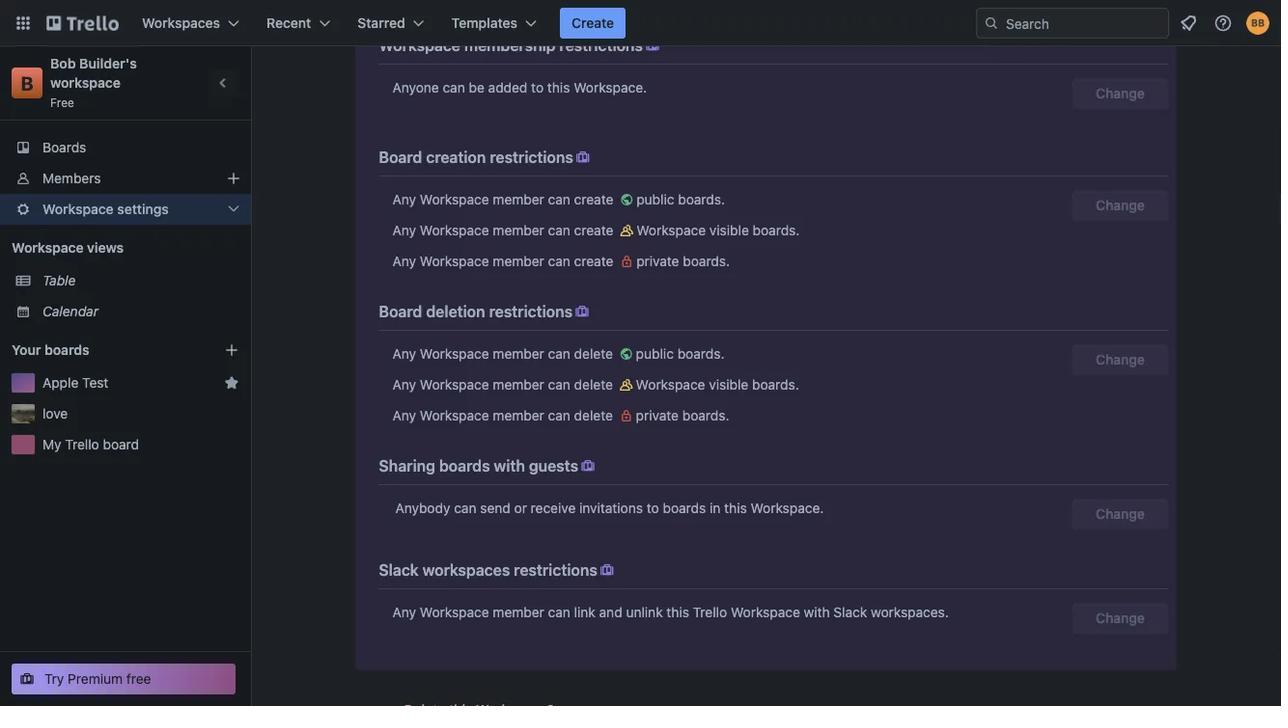Task type: vqa. For each thing, say whether or not it's contained in the screenshot.
top GREG ROBINSON (GREGROBINSON96) icon
no



Task type: describe. For each thing, give the bounding box(es) containing it.
in
[[710, 501, 721, 517]]

board for board deletion restrictions
[[379, 303, 422, 321]]

1 any from the top
[[393, 192, 416, 208]]

apple test
[[42, 375, 109, 391]]

0 vertical spatial to
[[531, 80, 544, 96]]

0 horizontal spatial slack
[[379, 562, 419, 580]]

recent
[[267, 15, 311, 31]]

table link
[[42, 271, 240, 291]]

any workspace member can create for workspace visible boards.
[[393, 223, 617, 239]]

love
[[42, 406, 68, 422]]

boards for your
[[44, 342, 89, 358]]

1 vertical spatial with
[[804, 605, 830, 621]]

builder's
[[79, 56, 137, 71]]

bob
[[50, 56, 76, 71]]

free
[[126, 672, 151, 688]]

try premium free button
[[12, 664, 236, 695]]

workspaces.
[[871, 605, 949, 621]]

0 notifications image
[[1177, 12, 1200, 35]]

public boards. for board deletion restrictions
[[636, 346, 725, 362]]

open information menu image
[[1214, 14, 1233, 33]]

delete for public boards.
[[574, 346, 613, 362]]

change for slack workspaces restrictions
[[1096, 611, 1145, 627]]

calendar
[[42, 304, 99, 320]]

be
[[469, 80, 485, 96]]

any workspace member can create for public boards.
[[393, 192, 617, 208]]

b link
[[12, 68, 42, 99]]

workspaces button
[[130, 8, 251, 39]]

boards
[[42, 140, 86, 155]]

guests
[[529, 457, 579, 476]]

apple test link
[[42, 374, 216, 393]]

workspace views
[[12, 240, 124, 256]]

anyone can be added to this workspace.
[[393, 80, 647, 96]]

any workspace member can create for private boards.
[[393, 254, 617, 269]]

or
[[514, 501, 527, 517]]

anyone
[[393, 80, 439, 96]]

0 vertical spatial this
[[547, 80, 570, 96]]

members
[[42, 170, 101, 186]]

anybody
[[395, 501, 450, 517]]

bob builder's workspace free
[[50, 56, 140, 109]]

my trello board link
[[42, 436, 240, 455]]

workspace visible boards. for board deletion restrictions
[[636, 377, 799, 393]]

change inside button
[[1096, 85, 1145, 101]]

members link
[[0, 163, 251, 194]]

deletion
[[426, 303, 485, 321]]

sm image for sharing boards with guests
[[579, 457, 598, 476]]

bob builder (bobbuilder40) image
[[1247, 12, 1270, 35]]

calendar link
[[42, 302, 240, 322]]

public boards. for board creation restrictions
[[637, 192, 725, 208]]

starred
[[358, 15, 405, 31]]

workspace navigation collapse icon image
[[211, 70, 238, 97]]

sm image for slack workspaces restrictions
[[598, 561, 617, 580]]

public for board creation restrictions
[[637, 192, 675, 208]]

change link for board deletion restrictions
[[1072, 345, 1169, 376]]

change button
[[1072, 78, 1169, 109]]

workspace
[[50, 75, 121, 91]]

1 vertical spatial slack
[[834, 605, 868, 621]]

1 member from the top
[[493, 192, 545, 208]]

try
[[44, 672, 64, 688]]

private for board creation restrictions
[[637, 254, 679, 269]]

create for private boards.
[[574, 254, 614, 269]]

5 member from the top
[[493, 377, 545, 393]]

change link for sharing boards with guests
[[1072, 499, 1169, 530]]

starred button
[[346, 8, 436, 39]]

anybody can send or receive invitations to boards in this workspace.
[[395, 501, 824, 517]]

7 member from the top
[[493, 605, 545, 621]]

workspace inside popup button
[[42, 201, 114, 217]]

workspace settings button
[[0, 194, 251, 225]]

free
[[50, 96, 74, 109]]

starred icon image
[[224, 376, 240, 391]]

7 any from the top
[[393, 605, 416, 621]]

any workspace member can delete for private boards.
[[393, 408, 617, 424]]

Search field
[[1000, 9, 1169, 38]]

create button
[[560, 8, 626, 39]]

public for board deletion restrictions
[[636, 346, 674, 362]]

create for public boards.
[[574, 192, 614, 208]]

board creation restrictions
[[379, 148, 574, 167]]

1 horizontal spatial workspace.
[[751, 501, 824, 517]]

private boards. for board deletion restrictions
[[636, 408, 730, 424]]

recent button
[[255, 8, 342, 39]]

visible for board deletion restrictions
[[709, 377, 749, 393]]

1 vertical spatial to
[[647, 501, 659, 517]]

board for board creation restrictions
[[379, 148, 422, 167]]

sharing
[[379, 457, 435, 476]]



Task type: locate. For each thing, give the bounding box(es) containing it.
1 horizontal spatial trello
[[693, 605, 727, 621]]

board
[[379, 148, 422, 167], [379, 303, 422, 321]]

board left deletion
[[379, 303, 422, 321]]

0 vertical spatial public
[[637, 192, 675, 208]]

1 vertical spatial trello
[[693, 605, 727, 621]]

0 vertical spatial any workspace member can delete
[[393, 346, 617, 362]]

0 horizontal spatial trello
[[65, 437, 99, 453]]

2 any workspace member can delete from the top
[[393, 377, 617, 393]]

0 vertical spatial create
[[574, 192, 614, 208]]

2 delete from the top
[[574, 377, 613, 393]]

workspace. down create button
[[574, 80, 647, 96]]

apple
[[42, 375, 79, 391]]

private for board deletion restrictions
[[636, 408, 679, 424]]

3 any workspace member can create from the top
[[393, 254, 617, 269]]

2 vertical spatial delete
[[574, 408, 613, 424]]

0 vertical spatial workspace visible boards.
[[637, 223, 800, 239]]

2 member from the top
[[493, 223, 545, 239]]

1 horizontal spatial with
[[804, 605, 830, 621]]

1 horizontal spatial this
[[667, 605, 689, 621]]

workspace. right the in
[[751, 501, 824, 517]]

0 vertical spatial public boards.
[[637, 192, 725, 208]]

to right invitations
[[647, 501, 659, 517]]

4 change link from the top
[[1072, 604, 1169, 634]]

any workspace member can delete for public boards.
[[393, 346, 617, 362]]

boards
[[44, 342, 89, 358], [439, 457, 490, 476], [663, 501, 706, 517]]

delete for private boards.
[[574, 408, 613, 424]]

1 vertical spatial public boards.
[[636, 346, 725, 362]]

1 horizontal spatial to
[[647, 501, 659, 517]]

1 vertical spatial private boards.
[[636, 408, 730, 424]]

delete for workspace visible boards.
[[574, 377, 613, 393]]

2 vertical spatial any workspace member can create
[[393, 254, 617, 269]]

0 horizontal spatial boards
[[44, 342, 89, 358]]

invitations
[[580, 501, 643, 517]]

workspaces
[[142, 15, 220, 31]]

restrictions for board creation restrictions
[[490, 148, 574, 167]]

workspace visible boards. for board creation restrictions
[[637, 223, 800, 239]]

this right added
[[547, 80, 570, 96]]

3 any from the top
[[393, 254, 416, 269]]

private
[[637, 254, 679, 269], [636, 408, 679, 424]]

2 create from the top
[[574, 223, 614, 239]]

0 vertical spatial slack
[[379, 562, 419, 580]]

2 any from the top
[[393, 223, 416, 239]]

1 vertical spatial board
[[379, 303, 422, 321]]

restrictions for board deletion restrictions
[[489, 303, 573, 321]]

workspace.
[[574, 80, 647, 96], [751, 501, 824, 517]]

templates button
[[440, 8, 549, 39]]

try premium free
[[44, 672, 151, 688]]

this right the in
[[724, 501, 747, 517]]

0 horizontal spatial workspace.
[[574, 80, 647, 96]]

slack
[[379, 562, 419, 580], [834, 605, 868, 621]]

1 vertical spatial any workspace member can delete
[[393, 377, 617, 393]]

any workspace member can delete
[[393, 346, 617, 362], [393, 377, 617, 393], [393, 408, 617, 424]]

visible
[[710, 223, 749, 239], [709, 377, 749, 393]]

change for sharing boards with guests
[[1096, 507, 1145, 522]]

1 vertical spatial workspace.
[[751, 501, 824, 517]]

workspace membership restrictions
[[379, 36, 643, 55]]

1 vertical spatial any workspace member can create
[[393, 223, 617, 239]]

0 vertical spatial trello
[[65, 437, 99, 453]]

with
[[494, 457, 525, 476], [804, 605, 830, 621]]

restrictions for workspace membership restrictions
[[560, 36, 643, 55]]

2 visible from the top
[[709, 377, 749, 393]]

2 vertical spatial this
[[667, 605, 689, 621]]

boards link
[[0, 132, 251, 163]]

1 horizontal spatial slack
[[834, 605, 868, 621]]

trello right my
[[65, 437, 99, 453]]

any
[[393, 192, 416, 208], [393, 223, 416, 239], [393, 254, 416, 269], [393, 346, 416, 362], [393, 377, 416, 393], [393, 408, 416, 424], [393, 605, 416, 621]]

creation
[[426, 148, 486, 167]]

create
[[572, 15, 614, 31]]

private boards. for board creation restrictions
[[637, 254, 730, 269]]

1 vertical spatial public
[[636, 346, 674, 362]]

settings
[[117, 201, 169, 217]]

2 horizontal spatial this
[[724, 501, 747, 517]]

0 horizontal spatial with
[[494, 457, 525, 476]]

3 delete from the top
[[574, 408, 613, 424]]

public boards.
[[637, 192, 725, 208], [636, 346, 725, 362]]

0 vertical spatial any workspace member can create
[[393, 192, 617, 208]]

1 change link from the top
[[1072, 190, 1169, 221]]

create
[[574, 192, 614, 208], [574, 223, 614, 239], [574, 254, 614, 269]]

1 vertical spatial workspace visible boards.
[[636, 377, 799, 393]]

2 any workspace member can create from the top
[[393, 223, 617, 239]]

1 create from the top
[[574, 192, 614, 208]]

sm image
[[643, 36, 662, 55], [574, 148, 593, 167], [617, 252, 637, 271], [617, 376, 636, 395], [579, 457, 598, 476], [598, 561, 617, 580]]

any workspace member can create
[[393, 192, 617, 208], [393, 223, 617, 239], [393, 254, 617, 269]]

workspaces
[[423, 562, 510, 580]]

to right added
[[531, 80, 544, 96]]

my
[[42, 437, 61, 453]]

workspace
[[379, 36, 461, 55], [420, 192, 489, 208], [42, 201, 114, 217], [420, 223, 489, 239], [637, 223, 706, 239], [12, 240, 84, 256], [420, 254, 489, 269], [420, 346, 489, 362], [420, 377, 489, 393], [636, 377, 706, 393], [420, 408, 489, 424], [420, 605, 489, 621], [731, 605, 800, 621]]

4 change from the top
[[1096, 507, 1145, 522]]

restrictions right deletion
[[489, 303, 573, 321]]

send
[[480, 501, 511, 517]]

your
[[12, 342, 41, 358]]

views
[[87, 240, 124, 256]]

with left the workspaces.
[[804, 605, 830, 621]]

1 vertical spatial delete
[[574, 377, 613, 393]]

trello right 'unlink'
[[693, 605, 727, 621]]

back to home image
[[46, 8, 119, 39]]

link
[[574, 605, 596, 621]]

1 visible from the top
[[710, 223, 749, 239]]

0 vertical spatial private boards.
[[637, 254, 730, 269]]

0 vertical spatial workspace.
[[574, 80, 647, 96]]

search image
[[984, 15, 1000, 31]]

any workspace member can delete for workspace visible boards.
[[393, 377, 617, 393]]

1 vertical spatial create
[[574, 223, 614, 239]]

added
[[488, 80, 528, 96]]

love link
[[42, 405, 240, 424]]

slack workspaces restrictions
[[379, 562, 598, 580]]

your boards
[[12, 342, 89, 358]]

workspace settings
[[42, 201, 169, 217]]

change link
[[1072, 190, 1169, 221], [1072, 345, 1169, 376], [1072, 499, 1169, 530], [1072, 604, 1169, 634]]

sm image for workspace membership restrictions
[[643, 36, 662, 55]]

1 delete from the top
[[574, 346, 613, 362]]

trello
[[65, 437, 99, 453], [693, 605, 727, 621]]

boards.
[[678, 192, 725, 208], [753, 223, 800, 239], [683, 254, 730, 269], [678, 346, 725, 362], [752, 377, 799, 393], [683, 408, 730, 424]]

0 vertical spatial board
[[379, 148, 422, 167]]

this
[[547, 80, 570, 96], [724, 501, 747, 517], [667, 605, 689, 621]]

add board image
[[224, 343, 240, 358]]

3 change from the top
[[1096, 352, 1145, 368]]

1 board from the top
[[379, 148, 422, 167]]

4 member from the top
[[493, 346, 545, 362]]

slack down anybody
[[379, 562, 419, 580]]

6 member from the top
[[493, 408, 545, 424]]

2 vertical spatial any workspace member can delete
[[393, 408, 617, 424]]

boards left the in
[[663, 501, 706, 517]]

visible for board creation restrictions
[[710, 223, 749, 239]]

your boards with 3 items element
[[12, 339, 195, 362]]

5 change from the top
[[1096, 611, 1145, 627]]

2 vertical spatial boards
[[663, 501, 706, 517]]

2 vertical spatial create
[[574, 254, 614, 269]]

sharing boards with guests
[[379, 457, 579, 476]]

membership
[[464, 36, 556, 55]]

1 change from the top
[[1096, 85, 1145, 101]]

5 any from the top
[[393, 377, 416, 393]]

4 any from the top
[[393, 346, 416, 362]]

restrictions up link
[[514, 562, 598, 580]]

boards up apple
[[44, 342, 89, 358]]

sm image for board creation restrictions
[[574, 148, 593, 167]]

test
[[82, 375, 109, 391]]

0 vertical spatial visible
[[710, 223, 749, 239]]

to
[[531, 80, 544, 96], [647, 501, 659, 517]]

my trello board
[[42, 437, 139, 453]]

change link for board creation restrictions
[[1072, 190, 1169, 221]]

bob builder's workspace link
[[50, 56, 140, 91]]

0 vertical spatial with
[[494, 457, 525, 476]]

member
[[493, 192, 545, 208], [493, 223, 545, 239], [493, 254, 545, 269], [493, 346, 545, 362], [493, 377, 545, 393], [493, 408, 545, 424], [493, 605, 545, 621]]

1 horizontal spatial boards
[[439, 457, 490, 476]]

premium
[[68, 672, 123, 688]]

board
[[103, 437, 139, 453]]

1 vertical spatial private
[[636, 408, 679, 424]]

restrictions down create at the top left of the page
[[560, 36, 643, 55]]

6 any from the top
[[393, 408, 416, 424]]

2 change link from the top
[[1072, 345, 1169, 376]]

and
[[599, 605, 623, 621]]

boards for sharing
[[439, 457, 490, 476]]

3 member from the top
[[493, 254, 545, 269]]

0 vertical spatial private
[[637, 254, 679, 269]]

1 vertical spatial visible
[[709, 377, 749, 393]]

can
[[443, 80, 465, 96], [548, 192, 571, 208], [548, 223, 571, 239], [548, 254, 571, 269], [548, 346, 571, 362], [548, 377, 571, 393], [548, 408, 571, 424], [454, 501, 477, 517], [548, 605, 571, 621]]

restrictions down anyone can be added to this workspace.
[[490, 148, 574, 167]]

table
[[42, 273, 76, 289]]

change for board deletion restrictions
[[1096, 352, 1145, 368]]

with up or
[[494, 457, 525, 476]]

private boards.
[[637, 254, 730, 269], [636, 408, 730, 424]]

receive
[[531, 501, 576, 517]]

3 any workspace member can delete from the top
[[393, 408, 617, 424]]

primary element
[[0, 0, 1282, 46]]

boards inside "your boards with 3 items" 'element'
[[44, 342, 89, 358]]

board left creation
[[379, 148, 422, 167]]

change for board creation restrictions
[[1096, 197, 1145, 213]]

0 horizontal spatial to
[[531, 80, 544, 96]]

b
[[21, 71, 33, 94]]

1 vertical spatial this
[[724, 501, 747, 517]]

2 horizontal spatial boards
[[663, 501, 706, 517]]

2 change from the top
[[1096, 197, 1145, 213]]

3 create from the top
[[574, 254, 614, 269]]

change
[[1096, 85, 1145, 101], [1096, 197, 1145, 213], [1096, 352, 1145, 368], [1096, 507, 1145, 522], [1096, 611, 1145, 627]]

boards up send
[[439, 457, 490, 476]]

create for workspace visible boards.
[[574, 223, 614, 239]]

this right 'unlink'
[[667, 605, 689, 621]]

1 vertical spatial boards
[[439, 457, 490, 476]]

delete
[[574, 346, 613, 362], [574, 377, 613, 393], [574, 408, 613, 424]]

0 vertical spatial delete
[[574, 346, 613, 362]]

public
[[637, 192, 675, 208], [636, 346, 674, 362]]

board deletion restrictions
[[379, 303, 573, 321]]

0 vertical spatial boards
[[44, 342, 89, 358]]

restrictions for slack workspaces restrictions
[[514, 562, 598, 580]]

sm image
[[617, 190, 637, 210], [617, 221, 637, 240], [573, 302, 592, 322], [617, 345, 636, 364], [617, 407, 636, 426]]

3 change link from the top
[[1072, 499, 1169, 530]]

unlink
[[626, 605, 663, 621]]

2 board from the top
[[379, 303, 422, 321]]

1 any workspace member can create from the top
[[393, 192, 617, 208]]

1 any workspace member can delete from the top
[[393, 346, 617, 362]]

any workspace member can link and unlink this trello workspace with slack workspaces.
[[393, 605, 949, 621]]

change link for slack workspaces restrictions
[[1072, 604, 1169, 634]]

workspace visible boards.
[[637, 223, 800, 239], [636, 377, 799, 393]]

0 horizontal spatial this
[[547, 80, 570, 96]]

slack left the workspaces.
[[834, 605, 868, 621]]

templates
[[452, 15, 518, 31]]



